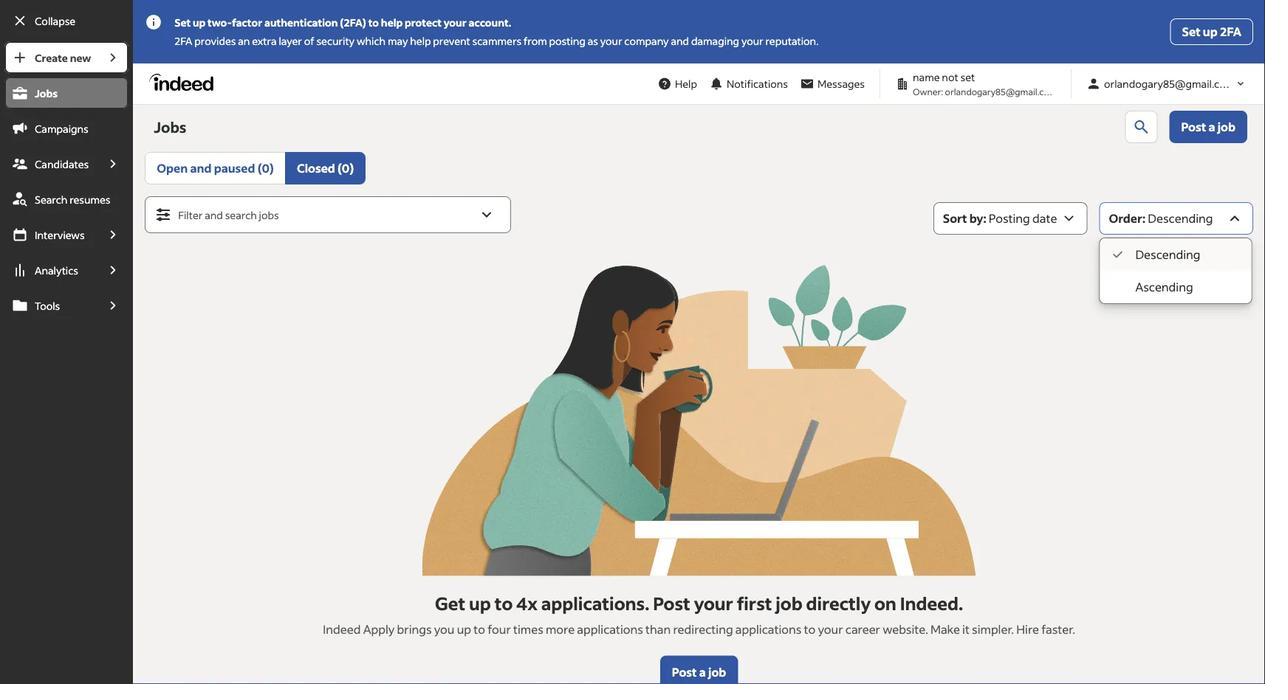 Task type: vqa. For each thing, say whether or not it's contained in the screenshot.
the leftmost 'Post'
no



Task type: describe. For each thing, give the bounding box(es) containing it.
brings
[[397, 622, 432, 637]]

0 vertical spatial descending
[[1148, 211, 1213, 226]]

posting
[[989, 211, 1030, 226]]

set for set up 2fa
[[1182, 24, 1201, 39]]

search resumes link
[[4, 183, 129, 216]]

1 vertical spatial jobs
[[154, 117, 187, 137]]

simpler.
[[972, 622, 1014, 637]]

search
[[35, 193, 67, 206]]

help
[[675, 77, 697, 90]]

apply
[[363, 622, 395, 637]]

search resumes
[[35, 193, 110, 206]]

up right you
[[457, 622, 471, 637]]

account.
[[469, 16, 511, 29]]

help button
[[651, 70, 703, 97]]

two-
[[208, 16, 232, 29]]

applications.
[[541, 592, 650, 615]]

post a job button
[[660, 656, 738, 685]]

post inside get up to 4x applications. post your first job directly on indeed. indeed apply brings you up to four times more applications than redirecting applications to your career website. make it simpler. hire faster.
[[653, 592, 691, 615]]

post inside button
[[672, 665, 697, 680]]

ascending option
[[1100, 271, 1251, 304]]

four
[[488, 622, 511, 637]]

security
[[316, 34, 355, 48]]

on
[[874, 592, 897, 615]]

messages
[[818, 77, 865, 90]]

new
[[70, 51, 91, 64]]

an
[[238, 34, 250, 48]]

candidates link
[[4, 148, 98, 180]]

expand advanced search image
[[478, 206, 496, 224]]

4x
[[516, 592, 538, 615]]

tools link
[[4, 290, 98, 322]]

set up 2fa
[[1182, 24, 1242, 39]]

from
[[524, 34, 547, 48]]

it
[[962, 622, 970, 637]]

create
[[35, 51, 68, 64]]

resumes
[[70, 193, 110, 206]]

descending option
[[1100, 239, 1251, 271]]

to left 4x
[[495, 592, 513, 615]]

prevent
[[433, 34, 470, 48]]

create new link
[[4, 41, 98, 74]]

post a job inside post a job link
[[1181, 119, 1236, 134]]

get
[[435, 592, 466, 615]]

orlandogary85@gmail.com inside orlandogary85@gmail.com dropdown button
[[1104, 77, 1235, 90]]

job inside get up to 4x applications. post your first job directly on indeed. indeed apply brings you up to four times more applications than redirecting applications to your career website. make it simpler. hire faster.
[[776, 592, 803, 615]]

interviews link
[[4, 219, 98, 251]]

extra
[[252, 34, 277, 48]]

1 horizontal spatial 2fa
[[1220, 24, 1242, 39]]

reputation.
[[766, 34, 819, 48]]

collapse
[[35, 14, 75, 27]]

website.
[[883, 622, 928, 637]]

to down directly
[[804, 622, 816, 637]]

closed (0)
[[297, 161, 354, 176]]

closed
[[297, 161, 335, 176]]

of
[[304, 34, 314, 48]]

filter and search jobs
[[178, 209, 279, 222]]

(2fa)
[[340, 16, 366, 29]]

more
[[546, 622, 575, 637]]

set
[[961, 71, 975, 84]]

order: descending
[[1109, 211, 1213, 226]]

order:
[[1109, 211, 1146, 226]]

factor
[[232, 16, 262, 29]]

jobs link
[[4, 77, 129, 109]]

make
[[931, 622, 960, 637]]

search candidates image
[[1133, 118, 1150, 136]]

directly
[[806, 592, 871, 615]]

notifications
[[727, 77, 788, 90]]

protect
[[405, 16, 442, 29]]

set up two-factor authentication (2fa) to help protect your account. 2fa provides an extra layer of security which may help prevent scammers from posting as your company and damaging your reputation.
[[174, 16, 819, 48]]

scammers
[[472, 34, 522, 48]]

hire
[[1017, 622, 1039, 637]]

2 (0) from the left
[[338, 161, 354, 176]]

date
[[1033, 211, 1057, 226]]

your right damaging
[[741, 34, 764, 48]]

first
[[737, 592, 772, 615]]

set up 2fa link
[[1170, 18, 1253, 45]]

job inside post a job link
[[1218, 119, 1236, 134]]

get up to 4x applications. post your first job directly on indeed. indeed apply brings you up to four times more applications than redirecting applications to your career website. make it simpler. hire faster.
[[323, 592, 1075, 637]]

collapse button
[[4, 4, 129, 37]]

to inside set up two-factor authentication (2fa) to help protect your account. 2fa provides an extra layer of security which may help prevent scammers from posting as your company and damaging your reputation.
[[368, 16, 379, 29]]

job inside post a job button
[[708, 665, 726, 680]]



Task type: locate. For each thing, give the bounding box(es) containing it.
0 horizontal spatial applications
[[577, 622, 643, 637]]

set left two-
[[174, 16, 191, 29]]

1 horizontal spatial job
[[776, 592, 803, 615]]

and right the company
[[671, 34, 689, 48]]

0 horizontal spatial orlandogary85@gmail.com
[[945, 86, 1057, 97]]

post down orlandogary85@gmail.com dropdown button
[[1181, 119, 1206, 134]]

0 vertical spatial and
[[671, 34, 689, 48]]

1 horizontal spatial a
[[1209, 119, 1215, 134]]

indeed
[[323, 622, 361, 637]]

0 horizontal spatial job
[[708, 665, 726, 680]]

jobs
[[259, 209, 279, 222]]

post a job link
[[1170, 111, 1248, 143]]

(0) right closed
[[338, 161, 354, 176]]

damaging
[[691, 34, 739, 48]]

1 horizontal spatial (0)
[[338, 161, 354, 176]]

up for two-
[[193, 16, 206, 29]]

(0) right "paused"
[[258, 161, 274, 176]]

jobs
[[35, 86, 58, 100], [154, 117, 187, 137]]

order: list box
[[1100, 239, 1251, 304]]

name
[[913, 71, 940, 84]]

open
[[157, 161, 188, 176]]

1 vertical spatial descending
[[1136, 247, 1201, 262]]

0 horizontal spatial set
[[174, 16, 191, 29]]

help down protect
[[410, 34, 431, 48]]

authentication
[[264, 16, 338, 29]]

1 horizontal spatial set
[[1182, 24, 1201, 39]]

set inside set up two-factor authentication (2fa) to help protect your account. 2fa provides an extra layer of security which may help prevent scammers from posting as your company and damaging your reputation.
[[174, 16, 191, 29]]

1 horizontal spatial help
[[410, 34, 431, 48]]

1 vertical spatial job
[[776, 592, 803, 615]]

sort by: posting date
[[943, 211, 1057, 226]]

to
[[368, 16, 379, 29], [495, 592, 513, 615], [474, 622, 485, 637], [804, 622, 816, 637]]

1 horizontal spatial post a job
[[1181, 119, 1236, 134]]

2fa inside set up two-factor authentication (2fa) to help protect your account. 2fa provides an extra layer of security which may help prevent scammers from posting as your company and damaging your reputation.
[[174, 34, 192, 48]]

by:
[[970, 211, 987, 226]]

as
[[588, 34, 598, 48]]

0 horizontal spatial jobs
[[35, 86, 58, 100]]

and for open and paused (0)
[[190, 161, 212, 176]]

and right the open at the top left of page
[[190, 161, 212, 176]]

your
[[444, 16, 467, 29], [600, 34, 622, 48], [741, 34, 764, 48], [694, 592, 733, 615], [818, 622, 843, 637]]

jobs up the open at the top left of page
[[154, 117, 187, 137]]

open and paused (0)
[[157, 161, 274, 176]]

2 applications from the left
[[736, 622, 802, 637]]

post up than
[[653, 592, 691, 615]]

0 horizontal spatial post a job
[[672, 665, 726, 680]]

0 vertical spatial post a job
[[1181, 119, 1236, 134]]

applications down applications.
[[577, 622, 643, 637]]

post a job
[[1181, 119, 1236, 134], [672, 665, 726, 680]]

paused
[[214, 161, 255, 176]]

1 vertical spatial help
[[410, 34, 431, 48]]

posting
[[549, 34, 586, 48]]

your down directly
[[818, 622, 843, 637]]

post a job inside post a job button
[[672, 665, 726, 680]]

0 vertical spatial help
[[381, 16, 403, 29]]

name not set owner: orlandogary85@gmail.com element
[[889, 69, 1062, 98]]

0 horizontal spatial help
[[381, 16, 403, 29]]

redirecting
[[673, 622, 733, 637]]

a down orlandogary85@gmail.com dropdown button
[[1209, 119, 1215, 134]]

your up redirecting
[[694, 592, 733, 615]]

create new
[[35, 51, 91, 64]]

applications
[[577, 622, 643, 637], [736, 622, 802, 637]]

messages link
[[794, 70, 871, 97]]

1 (0) from the left
[[258, 161, 274, 176]]

ascending
[[1136, 280, 1193, 295]]

up up orlandogary85@gmail.com dropdown button
[[1203, 24, 1218, 39]]

up inside set up two-factor authentication (2fa) to help protect your account. 2fa provides an extra layer of security which may help prevent scammers from posting as your company and damaging your reputation.
[[193, 16, 206, 29]]

filter and search jobs element
[[146, 197, 511, 233]]

help
[[381, 16, 403, 29], [410, 34, 431, 48]]

up left two-
[[193, 16, 206, 29]]

1 applications from the left
[[577, 622, 643, 637]]

descending up ascending
[[1136, 247, 1201, 262]]

job down redirecting
[[708, 665, 726, 680]]

up right get
[[469, 592, 491, 615]]

help up may
[[381, 16, 403, 29]]

analytics
[[35, 264, 78, 277]]

applications down first
[[736, 622, 802, 637]]

to up which
[[368, 16, 379, 29]]

post a job down redirecting
[[672, 665, 726, 680]]

up for to
[[469, 592, 491, 615]]

job right first
[[776, 592, 803, 615]]

2 vertical spatial job
[[708, 665, 726, 680]]

and right filter
[[205, 209, 223, 222]]

layer
[[279, 34, 302, 48]]

and
[[671, 34, 689, 48], [190, 161, 212, 176], [205, 209, 223, 222]]

1 horizontal spatial jobs
[[154, 117, 187, 137]]

0 horizontal spatial a
[[699, 665, 706, 680]]

(0)
[[258, 161, 274, 176], [338, 161, 354, 176]]

1 vertical spatial a
[[699, 665, 706, 680]]

a down redirecting
[[699, 665, 706, 680]]

filter
[[178, 209, 203, 222]]

0 vertical spatial a
[[1209, 119, 1215, 134]]

a inside button
[[699, 665, 706, 680]]

set for set up two-factor authentication (2fa) to help protect your account. 2fa provides an extra layer of security which may help prevent scammers from posting as your company and damaging your reputation.
[[174, 16, 191, 29]]

you
[[434, 622, 455, 637]]

orlandogary85@gmail.com up search candidates icon
[[1104, 77, 1235, 90]]

0 vertical spatial job
[[1218, 119, 1236, 134]]

post down redirecting
[[672, 665, 697, 680]]

jobs down the create new link
[[35, 86, 58, 100]]

2 vertical spatial post
[[672, 665, 697, 680]]

indeed home image
[[149, 73, 220, 91]]

notifications button
[[703, 68, 794, 100]]

post a job down orlandogary85@gmail.com dropdown button
[[1181, 119, 1236, 134]]

orlandogary85@gmail.com
[[1104, 77, 1235, 90], [945, 86, 1057, 97]]

menu bar containing create new
[[0, 41, 133, 685]]

0 vertical spatial post
[[1181, 119, 1206, 134]]

0 horizontal spatial 2fa
[[174, 34, 192, 48]]

job down orlandogary85@gmail.com dropdown button
[[1218, 119, 1236, 134]]

provides
[[194, 34, 236, 48]]

0 horizontal spatial (0)
[[258, 161, 274, 176]]

set up orlandogary85@gmail.com dropdown button
[[1182, 24, 1201, 39]]

descending inside option
[[1136, 247, 1201, 262]]

than
[[646, 622, 671, 637]]

company
[[624, 34, 669, 48]]

campaigns link
[[4, 112, 129, 145]]

1 vertical spatial and
[[190, 161, 212, 176]]

your right as
[[600, 34, 622, 48]]

may
[[388, 34, 408, 48]]

owner:
[[913, 86, 943, 97]]

candidates
[[35, 157, 89, 171]]

faster.
[[1042, 622, 1075, 637]]

analytics link
[[4, 254, 98, 287]]

which
[[357, 34, 386, 48]]

campaigns
[[35, 122, 88, 135]]

descending
[[1148, 211, 1213, 226], [1136, 247, 1201, 262]]

0 vertical spatial jobs
[[35, 86, 58, 100]]

2 horizontal spatial job
[[1218, 119, 1236, 134]]

sort
[[943, 211, 967, 226]]

indeed.
[[900, 592, 963, 615]]

2 vertical spatial and
[[205, 209, 223, 222]]

1 vertical spatial post a job
[[672, 665, 726, 680]]

post
[[1181, 119, 1206, 134], [653, 592, 691, 615], [672, 665, 697, 680]]

a
[[1209, 119, 1215, 134], [699, 665, 706, 680]]

1 horizontal spatial orlandogary85@gmail.com
[[1104, 77, 1235, 90]]

orlandogary85@gmail.com inside name not set owner: orlandogary85@gmail.com
[[945, 86, 1057, 97]]

search
[[225, 209, 257, 222]]

and for filter and search jobs
[[205, 209, 223, 222]]

times
[[513, 622, 543, 637]]

tools
[[35, 299, 60, 312]]

and inside set up two-factor authentication (2fa) to help protect your account. 2fa provides an extra layer of security which may help prevent scammers from posting as your company and damaging your reputation.
[[671, 34, 689, 48]]

to left four
[[474, 622, 485, 637]]

1 vertical spatial post
[[653, 592, 691, 615]]

your up prevent
[[444, 16, 467, 29]]

orlandogary85@gmail.com button
[[1081, 70, 1253, 97]]

orlandogary85@gmail.com down set
[[945, 86, 1057, 97]]

1 horizontal spatial applications
[[736, 622, 802, 637]]

name not set owner: orlandogary85@gmail.com
[[913, 71, 1057, 97]]

up for 2fa
[[1203, 24, 1218, 39]]

up
[[193, 16, 206, 29], [1203, 24, 1218, 39], [469, 592, 491, 615], [457, 622, 471, 637]]

interviews
[[35, 228, 85, 242]]

menu bar
[[0, 41, 133, 685]]

descending up descending option
[[1148, 211, 1213, 226]]

not
[[942, 71, 958, 84]]



